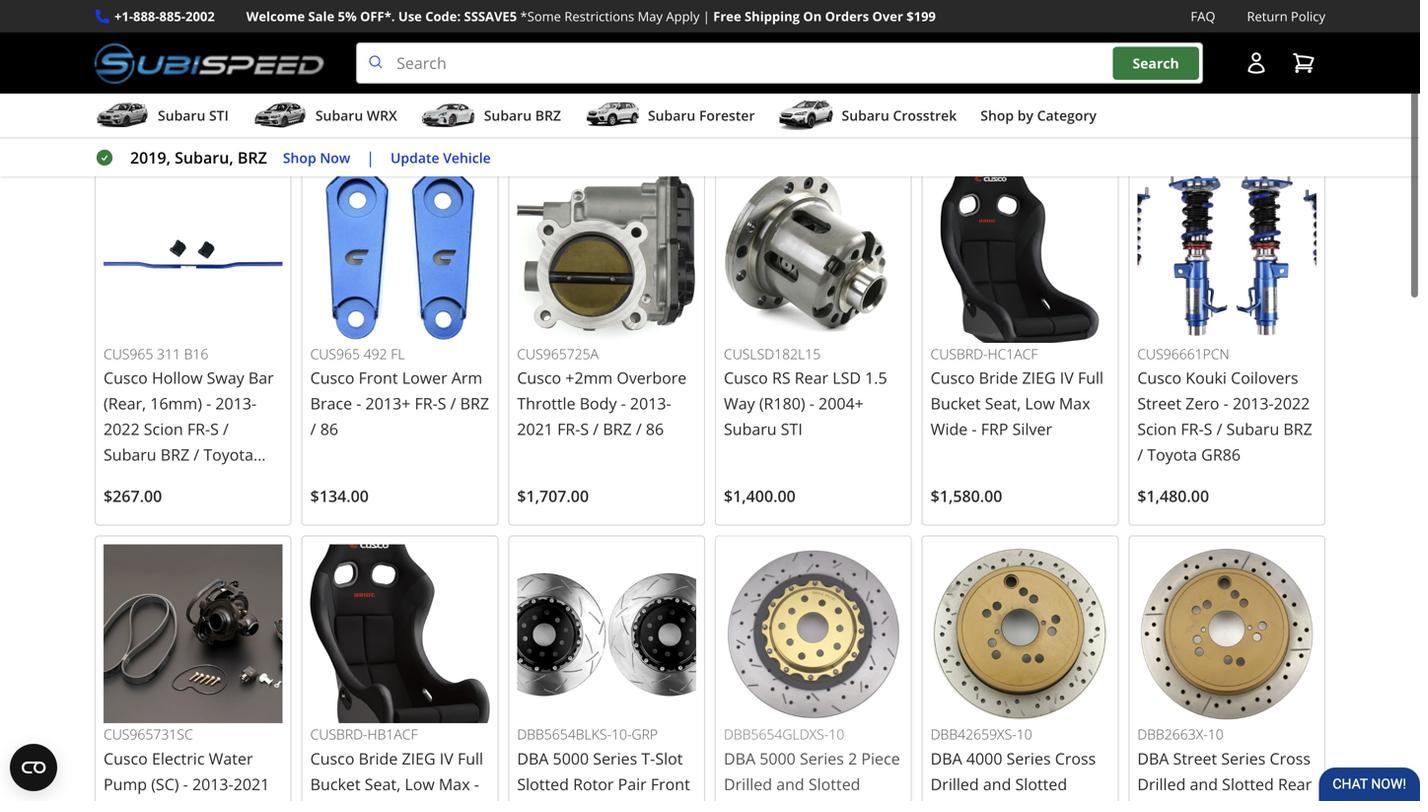 Task type: vqa. For each thing, say whether or not it's contained in the screenshot.
Brake Rotors Brake
no



Task type: describe. For each thing, give the bounding box(es) containing it.
subaru brz
[[484, 106, 561, 125]]

silver inside cusbrd-hb1acf cusco bride zieg iv full bucket seat, low max - frp silver
[[342, 801, 382, 802]]

pump
[[104, 775, 147, 796]]

zieg for frp
[[1022, 368, 1056, 390]]

update vehicle button
[[391, 147, 491, 169]]

subaru up vehicle
[[484, 106, 532, 125]]

cusco inside cus965 492 fl cusco front lower arm brace - 2013+ fr-s / brz / 86
[[310, 368, 354, 390]]

cusbrd-hb1acf cusco bride zieg iv full bucket seat, low max - frp silver
[[310, 726, 483, 802]]

t-
[[641, 749, 655, 771]]

fr- inside cus965725a cusco +2mm overbore throttle body - 2013- 2021 fr-s / brz / 86
[[557, 420, 580, 441]]

fr- for cusco kouki coilovers street zero - 2013-2022 scion fr-s / subaru brz / toyota gr86
[[1181, 420, 1204, 441]]

+1-
[[114, 7, 133, 25]]

dba inside dbb5654blks-10-grp dba 5000 series t-slot slotted rotor pair front - 2004-2017 subaru sti
[[517, 749, 549, 771]]

492
[[364, 345, 387, 364]]

- inside cusbrd-hb1acf cusco bride zieg iv full bucket seat, low max - frp silver
[[474, 775, 479, 796]]

cus965 492 fl cusco front lower arm brace - 2013+ ft86, image
[[310, 165, 489, 344]]

fl
[[391, 345, 405, 364]]

frp inside cusbrd-hc1acf cusco bride zieg iv full bucket seat, low max wide - frp silver
[[981, 420, 1008, 441]]

10 for street
[[1208, 727, 1224, 745]]

free
[[713, 7, 741, 25]]

cusbrd-hc1acf cusco bride zieg iv full bucket seat, low max wide - frp silver
[[931, 345, 1104, 441]]

5%
[[338, 7, 357, 25]]

cuslsd182l15 cusco rs rear lsd 1.5 way (r180)  - 2004+ subaru sti
[[724, 345, 887, 441]]

dba for dba street series cross drilled and slotted rear rotors - 2013+ scion f
[[1137, 749, 1169, 771]]

dbb2663x-10 dba street series cross drilled and slotted rear rotors - 2013+ scion f
[[1137, 727, 1315, 802]]

wide
[[931, 420, 968, 441]]

(rear,
[[104, 394, 146, 415]]

subaru inside cus965731sc cusco electric water pump (sc) - 2013-2021 scion fr-s / subaru b
[[193, 801, 245, 802]]

2013- inside cus965 311 b16 cusco hollow sway bar (rear, 16mm) - 2013- 2022 scion fr-s / subaru brz / toyota gr86
[[215, 394, 257, 415]]

subaru crosstrek button
[[779, 98, 957, 137]]

10 for 4000
[[1016, 726, 1032, 745]]

shop for shop now
[[283, 148, 316, 167]]

16mm)
[[150, 394, 202, 415]]

cusbrd- for cusco bride zieg iv full bucket seat, low max - frp silver
[[310, 726, 367, 745]]

toyota inside cus965 311 b16 cusco hollow sway bar (rear, 16mm) - 2013- 2022 scion fr-s / subaru brz / toyota gr86
[[203, 445, 253, 466]]

cus966 61p cn cusco kouki coilovers street zero - 2013+ ft86, image
[[1137, 165, 1316, 344]]

a subaru forester thumbnail image image
[[585, 101, 640, 130]]

max for cusco bride zieg iv full bucket seat, low max wide - frp silver
[[1059, 394, 1090, 415]]

(r180)
[[759, 394, 805, 415]]

subaru,
[[175, 147, 233, 168]]

drilled for dba 4000 series cross drilled and slotted rotors (rear) - 201
[[931, 775, 979, 796]]

cusco inside cusbrd-hb1acf cusco bride zieg iv full bucket seat, low max - frp silver
[[310, 749, 354, 771]]

- inside cus96661pcn cusco kouki coilovers street zero - 2013-2022 scion fr-s / subaru brz / toyota gr86
[[1223, 394, 1229, 415]]

category
[[1037, 106, 1097, 125]]

subaru up now
[[315, 106, 363, 125]]

/ down "brace"
[[310, 420, 316, 441]]

vehicle
[[443, 148, 491, 167]]

/ down the sway
[[223, 420, 229, 441]]

gr86 inside cus965 311 b16 cusco hollow sway bar (rear, 16mm) - 2013- 2022 scion fr-s / subaru brz / toyota gr86
[[104, 471, 143, 492]]

front inside dbb5654blks-10-grp dba 5000 series t-slot slotted rotor pair front - 2004-2017 subaru sti
[[651, 775, 690, 796]]

full for cusco bride zieg iv full bucket seat, low max wide - frp silver
[[1078, 368, 1104, 390]]

cus965731sc cusco electric water pump (sc) - 2013-2021 scion fr-s / subaru b
[[104, 726, 279, 802]]

orders
[[825, 7, 869, 25]]

dbb42659xs-
[[931, 726, 1016, 745]]

rotor inside dbb5654gldxs-10 dba 5000 series 2 piece drilled and slotted rotor (front) - 201
[[724, 801, 765, 802]]

cus965 725 a cusco +2mm overbore throttle body - 2013+ ft86, image
[[517, 165, 696, 344]]

may
[[638, 7, 663, 25]]

body
[[580, 394, 617, 415]]

shop by category
[[980, 106, 1097, 125]]

a subaru crosstrek thumbnail image image
[[779, 101, 834, 130]]

off*.
[[360, 7, 395, 25]]

bride for frp
[[979, 368, 1018, 390]]

5000 inside dbb5654gldxs-10 dba 5000 series 2 piece drilled and slotted rotor (front) - 201
[[760, 749, 796, 771]]

on
[[803, 7, 822, 25]]

wrx
[[367, 106, 397, 125]]

/ down body
[[593, 420, 599, 441]]

311
[[157, 345, 180, 364]]

1 horizontal spatial |
[[703, 7, 710, 25]]

bar
[[248, 368, 274, 390]]

subaru sti button
[[95, 98, 229, 137]]

return
[[1247, 7, 1288, 25]]

$1,400.00
[[724, 487, 796, 508]]

welcome sale 5% off*. use code: sssave5 *some restrictions may apply | free shipping on orders over $199
[[246, 7, 936, 25]]

cus96661pcn
[[1137, 345, 1229, 364]]

subaru inside cus96661pcn cusco kouki coilovers street zero - 2013-2022 scion fr-s / subaru brz / toyota gr86
[[1226, 420, 1279, 441]]

street inside dbb2663x-10 dba street series cross drilled and slotted rear rotors - 2013+ scion f
[[1173, 749, 1217, 771]]

subaru inside dbb5654blks-10-grp dba 5000 series t-slot slotted rotor pair front - 2004-2017 subaru sti
[[608, 801, 660, 802]]

now
[[320, 148, 350, 167]]

cusco inside cus965731sc cusco electric water pump (sc) - 2013-2021 scion fr-s / subaru b
[[104, 749, 148, 771]]

1.5
[[865, 368, 887, 390]]

s for cusco kouki coilovers street zero - 2013-2022 scion fr-s / subaru brz / toyota gr86
[[1204, 420, 1212, 441]]

2013- for cusco electric water pump (sc) - 2013-2021 scion fr-s / subaru b
[[192, 775, 233, 796]]

2022 inside cus965 311 b16 cusco hollow sway bar (rear, 16mm) - 2013- 2022 scion fr-s / subaru brz / toyota gr86
[[104, 420, 140, 441]]

b16
[[184, 345, 208, 364]]

s for cusco front lower arm brace - 2013+ fr-s / brz / 86
[[438, 394, 446, 415]]

s for cusco electric water pump (sc) - 2013-2021 scion fr-s / subaru b
[[170, 801, 179, 802]]

gr86 inside cus96661pcn cusco kouki coilovers street zero - 2013-2022 scion fr-s / subaru brz / toyota gr86
[[1201, 445, 1241, 466]]

sti inside dbb5654blks-10-grp dba 5000 series t-slot slotted rotor pair front - 2004-2017 subaru sti
[[665, 801, 686, 802]]

pair
[[618, 775, 647, 796]]

/ up $1,480.00
[[1137, 445, 1143, 466]]

+2mm
[[565, 368, 613, 390]]

shipping
[[745, 7, 800, 25]]

2002
[[185, 7, 215, 25]]

*some
[[520, 7, 561, 25]]

cus965 for hollow
[[104, 345, 153, 364]]

scion inside cus965 311 b16 cusco hollow sway bar (rear, 16mm) - 2013- 2022 scion fr-s / subaru brz / toyota gr86
[[144, 420, 183, 441]]

rotors inside dbb2663x-10 dba street series cross drilled and slotted rear rotors - 2013+ scion f
[[1137, 801, 1186, 802]]

bucket for -
[[931, 394, 981, 415]]

subaru forester
[[648, 106, 755, 125]]

use
[[398, 7, 422, 25]]

sale
[[308, 7, 334, 25]]

scion inside cus96661pcn cusco kouki coilovers street zero - 2013-2022 scion fr-s / subaru brz / toyota gr86
[[1137, 420, 1177, 441]]

all products
[[95, 93, 237, 125]]

sti inside cuslsd182l15 cusco rs rear lsd 1.5 way (r180)  - 2004+ subaru sti
[[781, 420, 803, 441]]

rear inside cuslsd182l15 cusco rs rear lsd 1.5 way (r180)  - 2004+ subaru sti
[[795, 368, 828, 390]]

cusco inside cus96661pcn cusco kouki coilovers street zero - 2013-2022 scion fr-s / subaru brz / toyota gr86
[[1137, 368, 1182, 390]]

overbore
[[617, 368, 687, 390]]

front inside cus965 492 fl cusco front lower arm brace - 2013+ fr-s / brz / 86
[[359, 368, 398, 390]]

and for dba street series cross drilled and slotted rear rotors - 2013+ scion f
[[1190, 775, 1218, 796]]

by
[[1017, 106, 1033, 125]]

a subaru wrx thumbnail image image
[[252, 101, 308, 130]]

lsd
[[833, 368, 861, 390]]

low for frp
[[1025, 394, 1055, 415]]

subaru forester button
[[585, 98, 755, 137]]

brz inside cus965 492 fl cusco front lower arm brace - 2013+ fr-s / brz / 86
[[460, 394, 489, 415]]

cusbrd-hc1acf cusco bride zieg iv full bucket seat, low max wide - frp silver, image
[[931, 165, 1110, 344]]

piece
[[861, 749, 900, 771]]

hollow
[[152, 368, 203, 390]]

- inside cus965725a cusco +2mm overbore throttle body - 2013- 2021 fr-s / brz / 86
[[621, 394, 626, 415]]

low for silver
[[405, 775, 435, 796]]

series inside dbb5654blks-10-grp dba 5000 series t-slot slotted rotor pair front - 2004-2017 subaru sti
[[593, 749, 637, 771]]

+1-888-885-2002
[[114, 7, 215, 25]]

brz inside cus965725a cusco +2mm overbore throttle body - 2013- 2021 fr-s / brz / 86
[[603, 420, 632, 441]]

silver inside cusbrd-hc1acf cusco bride zieg iv full bucket seat, low max wide - frp silver
[[1012, 420, 1052, 441]]

86 inside cus965 492 fl cusco front lower arm brace - 2013+ fr-s / brz / 86
[[320, 420, 338, 441]]

rear inside dbb2663x-10 dba street series cross drilled and slotted rear rotors - 2013+ scion f
[[1278, 775, 1312, 796]]

return policy
[[1247, 7, 1325, 25]]

dbb42659xs-10 dba 4000 series cross drilled and slotted rotors (rear) - 2015+ wrx / 2014+ forester, image
[[931, 546, 1110, 725]]

shop now link
[[283, 147, 350, 169]]

update vehicle
[[391, 148, 491, 167]]

cusco inside cusbrd-hc1acf cusco bride zieg iv full bucket seat, low max wide - frp silver
[[931, 368, 975, 390]]

86 inside cus965725a cusco +2mm overbore throttle body - 2013- 2021 fr-s / brz / 86
[[646, 420, 664, 441]]

shop now
[[283, 148, 350, 167]]

policy
[[1291, 7, 1325, 25]]

dba for dba 4000 series cross drilled and slotted rotors (rear) - 201
[[931, 749, 962, 771]]

0 horizontal spatial |
[[366, 147, 375, 168]]

brz inside cus96661pcn cusco kouki coilovers street zero - 2013-2022 scion fr-s / subaru brz / toyota gr86
[[1283, 420, 1312, 441]]

2013- for cusco +2mm overbore throttle body - 2013- 2021 fr-s / brz / 86
[[630, 394, 671, 415]]

crosstrek
[[893, 106, 957, 125]]

s inside cus965725a cusco +2mm overbore throttle body - 2013- 2021 fr-s / brz / 86
[[580, 420, 589, 441]]

2004+
[[819, 394, 864, 415]]

slot
[[655, 749, 683, 771]]

- inside dbb42659xs-10 dba 4000 series cross drilled and slotted rotors (rear) - 201
[[1030, 801, 1035, 802]]

frp inside cusbrd-hb1acf cusco bride zieg iv full bucket seat, low max - frp silver
[[310, 801, 338, 802]]

sssave5
[[464, 7, 517, 25]]

cross for dba 4000 series cross drilled and slotted rotors (rear) - 201
[[1055, 749, 1096, 771]]

series for (rear)
[[1006, 749, 1051, 771]]

rotors inside dbb42659xs-10 dba 4000 series cross drilled and slotted rotors (rear) - 201
[[931, 801, 979, 802]]

dbb5654gldxs-
[[724, 726, 829, 745]]

over
[[872, 7, 903, 25]]

- inside cuslsd182l15 cusco rs rear lsd 1.5 way (r180)  - 2004+ subaru sti
[[809, 394, 814, 415]]

subaru left forester
[[648, 106, 696, 125]]

cus965 311 b16 cusco hollow sway bar (rear, 16mm) - 2013+ ft86, image
[[104, 165, 283, 344]]

dbb2663x-10 dba street series cross drilled and slotted rear rotors - 2013+ ft86, image
[[1137, 546, 1316, 725]]



Task type: locate. For each thing, give the bounding box(es) containing it.
zieg down hb1acf
[[402, 749, 435, 771]]

cus965 311 b16 cusco hollow sway bar (rear, 16mm) - 2013- 2022 scion fr-s / subaru brz / toyota gr86
[[104, 345, 274, 492]]

toyota up $1,480.00
[[1147, 445, 1197, 466]]

(front)
[[769, 801, 817, 802]]

bride for silver
[[359, 749, 398, 771]]

/ down zero
[[1217, 420, 1222, 441]]

2 and from the left
[[983, 775, 1011, 796]]

sti inside the subaru sti 'dropdown button'
[[209, 106, 229, 125]]

dbb42659xs-10 dba 4000 series cross drilled and slotted rotors (rear) - 201
[[931, 726, 1096, 802]]

coilovers
[[1231, 368, 1298, 390]]

2004-
[[526, 801, 567, 802]]

s down zero
[[1204, 420, 1212, 441]]

s inside cus965731sc cusco electric water pump (sc) - 2013-2021 scion fr-s / subaru b
[[170, 801, 179, 802]]

max
[[1059, 394, 1090, 415], [439, 775, 470, 796]]

1 horizontal spatial front
[[651, 775, 690, 796]]

0 vertical spatial iv
[[1060, 368, 1074, 390]]

search input field
[[356, 43, 1203, 84]]

1 horizontal spatial 86
[[646, 420, 664, 441]]

throttle
[[517, 394, 575, 415]]

1 10 from the left
[[829, 726, 844, 745]]

0 horizontal spatial low
[[405, 775, 435, 796]]

and down dbb2663x-
[[1190, 775, 1218, 796]]

1 vertical spatial gr86
[[104, 471, 143, 492]]

silver down hc1acf
[[1012, 420, 1052, 441]]

$134.00
[[310, 487, 369, 508]]

2017
[[567, 801, 603, 802]]

fr- down zero
[[1181, 420, 1204, 441]]

1 horizontal spatial iv
[[1060, 368, 1074, 390]]

0 horizontal spatial toyota
[[203, 445, 253, 466]]

fr- for cusco front lower arm brace - 2013+ fr-s / brz / 86
[[415, 394, 438, 415]]

5000
[[760, 749, 796, 771], [553, 749, 589, 771]]

rotor up 2017
[[573, 775, 614, 796]]

cusbrd-hb1acf cusco bride zieg iv full bucket seat, low max - frp silver, image
[[310, 546, 489, 725]]

bucket inside cusbrd-hb1acf cusco bride zieg iv full bucket seat, low max - frp silver
[[310, 775, 361, 796]]

dba inside dbb42659xs-10 dba 4000 series cross drilled and slotted rotors (rear) - 201
[[931, 749, 962, 771]]

shop left by
[[980, 106, 1014, 125]]

1 horizontal spatial full
[[1078, 368, 1104, 390]]

0 vertical spatial 2021
[[517, 420, 553, 441]]

rotor inside dbb5654blks-10-grp dba 5000 series t-slot slotted rotor pair front - 2004-2017 subaru sti
[[573, 775, 614, 796]]

2013+ down dbb2663x-
[[1199, 801, 1244, 802]]

dbb5654gldxs-10 dba 5000 series 2 piece drilled and slotted rotor (front) - 201
[[724, 726, 900, 802]]

- inside cus965 311 b16 cusco hollow sway bar (rear, 16mm) - 2013- 2022 scion fr-s / subaru brz / toyota gr86
[[206, 394, 211, 415]]

4 dba from the left
[[1137, 749, 1169, 771]]

1 vertical spatial full
[[458, 749, 483, 771]]

10 for 5000
[[829, 726, 844, 745]]

bride inside cusbrd-hb1acf cusco bride zieg iv full bucket seat, low max - frp silver
[[359, 749, 398, 771]]

dbb5654blks-10-grp dba 5000 series t-slot slotted rotor pair front - 2004-2017 subaru sti, image
[[517, 546, 696, 725]]

0 vertical spatial frp
[[981, 420, 1008, 441]]

brz down body
[[603, 420, 632, 441]]

brz right subaru,
[[238, 147, 267, 168]]

cuslsd182l15
[[724, 345, 821, 364]]

cross inside dbb42659xs-10 dba 4000 series cross drilled and slotted rotors (rear) - 201
[[1055, 749, 1096, 771]]

5000 inside dbb5654blks-10-grp dba 5000 series t-slot slotted rotor pair front - 2004-2017 subaru sti
[[553, 749, 589, 771]]

seat, for frp
[[985, 394, 1021, 415]]

1 cross from the left
[[1055, 749, 1096, 771]]

1 dba from the left
[[724, 749, 755, 771]]

2013+ inside dbb2663x-10 dba street series cross drilled and slotted rear rotors - 2013+ scion f
[[1199, 801, 1244, 802]]

- inside dbb2663x-10 dba street series cross drilled and slotted rear rotors - 2013+ scion f
[[1190, 801, 1195, 802]]

(rear)
[[983, 801, 1026, 802]]

2 cus965 from the left
[[310, 345, 360, 364]]

gr86 down zero
[[1201, 445, 1241, 466]]

subaru right a subaru crosstrek thumbnail image
[[842, 106, 889, 125]]

full
[[1078, 368, 1104, 390], [458, 749, 483, 771]]

1 horizontal spatial rotor
[[724, 801, 765, 802]]

cus965 left 311
[[104, 345, 153, 364]]

dba down dbb42659xs-
[[931, 749, 962, 771]]

0 horizontal spatial 5000
[[553, 749, 589, 771]]

$1,707.00
[[517, 487, 589, 508]]

2 86 from the left
[[646, 420, 664, 441]]

slotted for dba street series cross drilled and slotted rear rotors - 2013+ scion f
[[1222, 775, 1274, 796]]

s down lower
[[438, 394, 446, 415]]

low inside cusbrd-hb1acf cusco bride zieg iv full bucket seat, low max - frp silver
[[405, 775, 435, 796]]

s down the sway
[[210, 420, 219, 441]]

4 slotted from the left
[[1222, 775, 1274, 796]]

slotted for dba 5000 series t-slot slotted rotor pair front - 2004-2017 subaru sti
[[517, 775, 569, 796]]

2
[[848, 749, 857, 771]]

1 horizontal spatial bucket
[[931, 394, 981, 415]]

rotors
[[931, 801, 979, 802], [1137, 801, 1186, 802]]

dba inside dbb2663x-10 dba street series cross drilled and slotted rear rotors - 2013+ scion f
[[1137, 749, 1169, 771]]

$199
[[906, 7, 936, 25]]

0 horizontal spatial 2021
[[233, 775, 269, 796]]

0 vertical spatial bride
[[979, 368, 1018, 390]]

hb1acf
[[367, 726, 418, 745]]

- inside cus965 492 fl cusco front lower arm brace - 2013+ fr-s / brz / 86
[[356, 394, 361, 415]]

0 vertical spatial zieg
[[1022, 368, 1056, 390]]

2 horizontal spatial sti
[[781, 420, 803, 441]]

front down slot
[[651, 775, 690, 796]]

2022
[[1274, 394, 1310, 415], [104, 420, 140, 441]]

0 vertical spatial full
[[1078, 368, 1104, 390]]

0 vertical spatial max
[[1059, 394, 1090, 415]]

forester
[[699, 106, 755, 125]]

subaru wrx
[[315, 106, 397, 125]]

street down dbb2663x-
[[1173, 749, 1217, 771]]

1 horizontal spatial bride
[[979, 368, 1018, 390]]

/ down overbore
[[636, 420, 642, 441]]

2022 inside cus96661pcn cusco kouki coilovers street zero - 2013-2022 scion fr-s / subaru brz / toyota gr86
[[1274, 394, 1310, 415]]

3 slotted from the left
[[517, 775, 569, 796]]

86 down "brace"
[[320, 420, 338, 441]]

5000 down "dbb5654gldxs-"
[[760, 749, 796, 771]]

sway
[[207, 368, 244, 390]]

1 and from the left
[[776, 775, 804, 796]]

rotor
[[573, 775, 614, 796], [724, 801, 765, 802]]

1 vertical spatial cusbrd-
[[310, 726, 367, 745]]

dbb2663x-
[[1137, 727, 1208, 745]]

seat, inside cusbrd-hb1acf cusco bride zieg iv full bucket seat, low max - frp silver
[[365, 775, 401, 796]]

drilled
[[724, 775, 772, 796], [931, 775, 979, 796], [1137, 775, 1186, 796]]

rotor left (front)
[[724, 801, 765, 802]]

3 10 from the left
[[1208, 727, 1224, 745]]

1 horizontal spatial 5000
[[760, 749, 796, 771]]

1 vertical spatial |
[[366, 147, 375, 168]]

toyota inside cus96661pcn cusco kouki coilovers street zero - 2013-2022 scion fr-s / subaru brz / toyota gr86
[[1147, 445, 1197, 466]]

zero
[[1186, 394, 1219, 415]]

full for cusco bride zieg iv full bucket seat, low max - frp silver
[[458, 749, 483, 771]]

brz inside cus965 311 b16 cusco hollow sway bar (rear, 16mm) - 2013- 2022 scion fr-s / subaru brz / toyota gr86
[[161, 445, 189, 466]]

1 horizontal spatial and
[[983, 775, 1011, 796]]

/
[[450, 394, 456, 415], [223, 420, 229, 441], [310, 420, 316, 441], [593, 420, 599, 441], [636, 420, 642, 441], [1217, 420, 1222, 441], [194, 445, 199, 466], [1137, 445, 1143, 466], [183, 801, 188, 802]]

1 vertical spatial street
[[1173, 749, 1217, 771]]

0 vertical spatial cusbrd-
[[931, 345, 988, 364]]

- inside dbb5654blks-10-grp dba 5000 series t-slot slotted rotor pair front - 2004-2017 subaru sti
[[517, 801, 522, 802]]

1 vertical spatial rotor
[[724, 801, 765, 802]]

2 horizontal spatial 10
[[1208, 727, 1224, 745]]

cus965
[[104, 345, 153, 364], [310, 345, 360, 364]]

0 horizontal spatial rotors
[[931, 801, 979, 802]]

- inside cus965731sc cusco electric water pump (sc) - 2013-2021 scion fr-s / subaru b
[[183, 775, 188, 796]]

2013+ down lower
[[365, 394, 411, 415]]

brz inside dropdown button
[[535, 106, 561, 125]]

3 drilled from the left
[[1137, 775, 1186, 796]]

fr- inside cus965 311 b16 cusco hollow sway bar (rear, 16mm) - 2013- 2022 scion fr-s / subaru brz / toyota gr86
[[187, 420, 210, 441]]

2 5000 from the left
[[553, 749, 589, 771]]

and up (front)
[[776, 775, 804, 796]]

1 horizontal spatial cross
[[1270, 749, 1311, 771]]

series
[[800, 749, 844, 771], [1006, 749, 1051, 771], [593, 749, 637, 771], [1221, 749, 1266, 771]]

fr- inside cus965 492 fl cusco front lower arm brace - 2013+ fr-s / brz / 86
[[415, 394, 438, 415]]

seat, inside cusbrd-hc1acf cusco bride zieg iv full bucket seat, low max wide - frp silver
[[985, 394, 1021, 415]]

1 vertical spatial shop
[[283, 148, 316, 167]]

cross inside dbb2663x-10 dba street series cross drilled and slotted rear rotors - 2013+ scion f
[[1270, 749, 1311, 771]]

2021
[[517, 420, 553, 441], [233, 775, 269, 796]]

slotted inside dbb5654gldxs-10 dba 5000 series 2 piece drilled and slotted rotor (front) - 201
[[808, 775, 860, 796]]

and inside dbb2663x-10 dba street series cross drilled and slotted rear rotors - 2013+ scion f
[[1190, 775, 1218, 796]]

restrictions
[[564, 7, 634, 25]]

0 horizontal spatial iv
[[440, 749, 453, 771]]

2021 for cusco electric water pump (sc) - 2013-2021 scion fr-s / subaru b
[[233, 775, 269, 796]]

0 horizontal spatial full
[[458, 749, 483, 771]]

0 vertical spatial rear
[[795, 368, 828, 390]]

fr- inside cus96661pcn cusco kouki coilovers street zero - 2013-2022 scion fr-s / subaru brz / toyota gr86
[[1181, 420, 1204, 441]]

3 series from the left
[[593, 749, 637, 771]]

0 vertical spatial |
[[703, 7, 710, 25]]

series inside dbb42659xs-10 dba 4000 series cross drilled and slotted rotors (rear) - 201
[[1006, 749, 1051, 771]]

return policy link
[[1247, 6, 1325, 27]]

0 horizontal spatial bride
[[359, 749, 398, 771]]

dba down dbb5654blks-
[[517, 749, 549, 771]]

button image
[[1245, 51, 1268, 75]]

shop left now
[[283, 148, 316, 167]]

1 vertical spatial silver
[[342, 801, 382, 802]]

arm
[[451, 368, 482, 390]]

slotted
[[808, 775, 860, 796], [1015, 775, 1067, 796], [517, 775, 569, 796], [1222, 775, 1274, 796]]

0 vertical spatial bucket
[[931, 394, 981, 415]]

cusbrd- inside cusbrd-hc1acf cusco bride zieg iv full bucket seat, low max wide - frp silver
[[931, 345, 988, 364]]

bride down hb1acf
[[359, 749, 398, 771]]

1 vertical spatial front
[[651, 775, 690, 796]]

0 vertical spatial silver
[[1012, 420, 1052, 441]]

0 vertical spatial rotor
[[573, 775, 614, 796]]

1 drilled from the left
[[724, 775, 772, 796]]

fr- for cusco electric water pump (sc) - 2013-2021 scion fr-s / subaru b
[[147, 801, 170, 802]]

cus965 inside cus965 492 fl cusco front lower arm brace - 2013+ fr-s / brz / 86
[[310, 345, 360, 364]]

fr- down the 16mm)
[[187, 420, 210, 441]]

0 horizontal spatial 2013+
[[365, 394, 411, 415]]

0 horizontal spatial frp
[[310, 801, 338, 802]]

faq
[[1191, 7, 1215, 25]]

subaru sti
[[158, 106, 229, 125]]

dba for dba 5000 series 2 piece drilled and slotted rotor (front) - 201
[[724, 749, 755, 771]]

2 rotors from the left
[[1137, 801, 1186, 802]]

cross
[[1055, 749, 1096, 771], [1270, 749, 1311, 771]]

max for cusco bride zieg iv full bucket seat, low max - frp silver
[[439, 775, 470, 796]]

1 horizontal spatial 2013+
[[1199, 801, 1244, 802]]

0 horizontal spatial and
[[776, 775, 804, 796]]

iv for cusco bride zieg iv full bucket seat, low max wide - frp silver
[[1060, 368, 1074, 390]]

1 vertical spatial iv
[[440, 749, 453, 771]]

1 horizontal spatial frp
[[981, 420, 1008, 441]]

1 horizontal spatial toyota
[[1147, 445, 1197, 466]]

gr86 down the (rear,
[[104, 471, 143, 492]]

1 horizontal spatial zieg
[[1022, 368, 1056, 390]]

1 vertical spatial 2022
[[104, 420, 140, 441]]

0 horizontal spatial front
[[359, 368, 398, 390]]

0 horizontal spatial rear
[[795, 368, 828, 390]]

0 horizontal spatial cus965
[[104, 345, 153, 364]]

4000
[[966, 749, 1002, 771]]

2 cross from the left
[[1270, 749, 1311, 771]]

1 cus965 from the left
[[104, 345, 153, 364]]

1 horizontal spatial shop
[[980, 106, 1014, 125]]

0 horizontal spatial cusbrd-
[[310, 726, 367, 745]]

rotors left (rear)
[[931, 801, 979, 802]]

| right now
[[366, 147, 375, 168]]

2021 down throttle
[[517, 420, 553, 441]]

1 toyota from the left
[[203, 445, 253, 466]]

2013- down the sway
[[215, 394, 257, 415]]

apply
[[666, 7, 700, 25]]

s down body
[[580, 420, 589, 441]]

2 horizontal spatial drilled
[[1137, 775, 1186, 796]]

1 horizontal spatial silver
[[1012, 420, 1052, 441]]

cusco inside cus965725a cusco +2mm overbore throttle body - 2013- 2021 fr-s / brz / 86
[[517, 368, 561, 390]]

2013- inside cus965731sc cusco electric water pump (sc) - 2013-2021 scion fr-s / subaru b
[[192, 775, 233, 796]]

s inside cus96661pcn cusco kouki coilovers street zero - 2013-2022 scion fr-s / subaru brz / toyota gr86
[[1204, 420, 1212, 441]]

0 vertical spatial front
[[359, 368, 398, 390]]

1 vertical spatial rear
[[1278, 775, 1312, 796]]

1 horizontal spatial cusbrd-
[[931, 345, 988, 364]]

full inside cusbrd-hb1acf cusco bride zieg iv full bucket seat, low max - frp silver
[[458, 749, 483, 771]]

max inside cusbrd-hb1acf cusco bride zieg iv full bucket seat, low max - frp silver
[[439, 775, 470, 796]]

cus965 492 fl cusco front lower arm brace - 2013+ fr-s / brz / 86
[[310, 345, 489, 441]]

10 inside dbb42659xs-10 dba 4000 series cross drilled and slotted rotors (rear) - 201
[[1016, 726, 1032, 745]]

iv inside cusbrd-hb1acf cusco bride zieg iv full bucket seat, low max - frp silver
[[440, 749, 453, 771]]

zieg for silver
[[402, 749, 435, 771]]

cuslsd 182 l15 2015-2021 subaru sti cusco rs rear lsd 1.5 way (r180), image
[[724, 165, 903, 344]]

2 dba from the left
[[931, 749, 962, 771]]

2013- inside cus965725a cusco +2mm overbore throttle body - 2013- 2021 fr-s / brz / 86
[[630, 394, 671, 415]]

zieg inside cusbrd-hb1acf cusco bride zieg iv full bucket seat, low max - frp silver
[[402, 749, 435, 771]]

5000 down dbb5654blks-
[[553, 749, 589, 771]]

subaru up $267.00
[[104, 445, 156, 466]]

2 toyota from the left
[[1147, 445, 1197, 466]]

-
[[206, 394, 211, 415], [356, 394, 361, 415], [809, 394, 814, 415], [621, 394, 626, 415], [1223, 394, 1229, 415], [972, 420, 977, 441], [183, 775, 188, 796], [474, 775, 479, 796], [822, 801, 827, 802], [1030, 801, 1035, 802], [517, 801, 522, 802], [1190, 801, 1195, 802]]

cus965 inside cus965 311 b16 cusco hollow sway bar (rear, 16mm) - 2013- 2022 scion fr-s / subaru brz / toyota gr86
[[104, 345, 153, 364]]

0 horizontal spatial gr86
[[104, 471, 143, 492]]

2 horizontal spatial and
[[1190, 775, 1218, 796]]

seat, for silver
[[365, 775, 401, 796]]

- inside dbb5654gldxs-10 dba 5000 series 2 piece drilled and slotted rotor (front) - 201
[[822, 801, 827, 802]]

rotors down dbb2663x-
[[1137, 801, 1186, 802]]

1 horizontal spatial rotors
[[1137, 801, 1186, 802]]

bride down hc1acf
[[979, 368, 1018, 390]]

0 horizontal spatial zieg
[[402, 749, 435, 771]]

1 horizontal spatial low
[[1025, 394, 1055, 415]]

0 horizontal spatial rotor
[[573, 775, 614, 796]]

dbb5654blks-
[[517, 727, 611, 745]]

front down "492"
[[359, 368, 398, 390]]

drilled down 4000
[[931, 775, 979, 796]]

subaru brz button
[[421, 98, 561, 137]]

0 vertical spatial sti
[[209, 106, 229, 125]]

iv for cusco bride zieg iv full bucket seat, low max - frp silver
[[440, 749, 453, 771]]

subaru down coilovers
[[1226, 420, 1279, 441]]

2013- down water
[[192, 775, 233, 796]]

1 vertical spatial bride
[[359, 749, 398, 771]]

zieg down hc1acf
[[1022, 368, 1056, 390]]

subaru down 'pair'
[[608, 801, 660, 802]]

cross for dba street series cross drilled and slotted rear rotors - 2013+ scion f
[[1270, 749, 1311, 771]]

2019,
[[130, 147, 171, 168]]

2021 inside cus965731sc cusco electric water pump (sc) - 2013-2021 scion fr-s / subaru b
[[233, 775, 269, 796]]

drilled down dbb2663x-
[[1137, 775, 1186, 796]]

slotted inside dbb2663x-10 dba street series cross drilled and slotted rear rotors - 2013+ scion f
[[1222, 775, 1274, 796]]

series for rotor
[[800, 749, 844, 771]]

| left free
[[703, 7, 710, 25]]

drilled inside dbb2663x-10 dba street series cross drilled and slotted rear rotors - 2013+ scion f
[[1137, 775, 1186, 796]]

and for dba 4000 series cross drilled and slotted rotors (rear) - 201
[[983, 775, 1011, 796]]

/ down arm
[[450, 394, 456, 415]]

1 vertical spatial 2021
[[233, 775, 269, 796]]

street inside cus96661pcn cusco kouki coilovers street zero - 2013-2022 scion fr-s / subaru brz / toyota gr86
[[1137, 394, 1181, 415]]

0 horizontal spatial shop
[[283, 148, 316, 167]]

sti down slot
[[665, 801, 686, 802]]

0 horizontal spatial max
[[439, 775, 470, 796]]

2 10 from the left
[[1016, 726, 1032, 745]]

1 5000 from the left
[[760, 749, 796, 771]]

0 horizontal spatial seat,
[[365, 775, 401, 796]]

subispeed logo image
[[95, 43, 325, 84]]

iv inside cusbrd-hc1acf cusco bride zieg iv full bucket seat, low max wide - frp silver
[[1060, 368, 1074, 390]]

bucket for frp
[[310, 775, 361, 796]]

iv
[[1060, 368, 1074, 390], [440, 749, 453, 771]]

water
[[209, 749, 253, 771]]

cusco inside cuslsd182l15 cusco rs rear lsd 1.5 way (r180)  - 2004+ subaru sti
[[724, 368, 768, 390]]

1 vertical spatial frp
[[310, 801, 338, 802]]

2013+ inside cus965 492 fl cusco front lower arm brace - 2013+ fr-s / brz / 86
[[365, 394, 411, 415]]

2022 down coilovers
[[1274, 394, 1310, 415]]

1 rotors from the left
[[931, 801, 979, 802]]

1 vertical spatial 2013+
[[1199, 801, 1244, 802]]

sti up subaru,
[[209, 106, 229, 125]]

seat, down hc1acf
[[985, 394, 1021, 415]]

max inside cusbrd-hc1acf cusco bride zieg iv full bucket seat, low max wide - frp silver
[[1059, 394, 1090, 415]]

0 horizontal spatial 86
[[320, 420, 338, 441]]

cus965731sc
[[104, 726, 193, 745]]

/ down electric
[[183, 801, 188, 802]]

dba
[[724, 749, 755, 771], [931, 749, 962, 771], [517, 749, 549, 771], [1137, 749, 1169, 771]]

0 vertical spatial 2013+
[[365, 394, 411, 415]]

2 drilled from the left
[[931, 775, 979, 796]]

drilled up (front)
[[724, 775, 772, 796]]

- inside cusbrd-hc1acf cusco bride zieg iv full bucket seat, low max wide - frp silver
[[972, 420, 977, 441]]

4 series from the left
[[1221, 749, 1266, 771]]

1 horizontal spatial rear
[[1278, 775, 1312, 796]]

0 vertical spatial shop
[[980, 106, 1014, 125]]

subaru inside cuslsd182l15 cusco rs rear lsd 1.5 way (r180)  - 2004+ subaru sti
[[724, 420, 777, 441]]

1 horizontal spatial seat,
[[985, 394, 1021, 415]]

cusbrd- inside cusbrd-hb1acf cusco bride zieg iv full bucket seat, low max - frp silver
[[310, 726, 367, 745]]

dba down "dbb5654gldxs-"
[[724, 749, 755, 771]]

0 horizontal spatial 2022
[[104, 420, 140, 441]]

lower
[[402, 368, 447, 390]]

street left zero
[[1137, 394, 1181, 415]]

fr- inside cus965731sc cusco electric water pump (sc) - 2013-2021 scion fr-s / subaru b
[[147, 801, 170, 802]]

$1,580.00
[[931, 487, 1002, 508]]

2022 down the (rear,
[[104, 420, 140, 441]]

2021 for cusco +2mm overbore throttle body - 2013- 2021 fr-s / brz / 86
[[517, 420, 553, 441]]

1 vertical spatial max
[[439, 775, 470, 796]]

sti down (r180)
[[781, 420, 803, 441]]

dba down dbb2663x-
[[1137, 749, 1169, 771]]

and inside dbb5654gldxs-10 dba 5000 series 2 piece drilled and slotted rotor (front) - 201
[[776, 775, 804, 796]]

10-
[[611, 727, 632, 745]]

subaru inside cus965 311 b16 cusco hollow sway bar (rear, 16mm) - 2013- 2022 scion fr-s / subaru brz / toyota gr86
[[104, 445, 156, 466]]

low
[[1025, 394, 1055, 415], [405, 775, 435, 796]]

brz down coilovers
[[1283, 420, 1312, 441]]

shop for shop by category
[[980, 106, 1014, 125]]

888-
[[133, 7, 159, 25]]

(sc)
[[151, 775, 179, 796]]

zieg inside cusbrd-hc1acf cusco bride zieg iv full bucket seat, low max wide - frp silver
[[1022, 368, 1056, 390]]

open widget image
[[10, 745, 57, 792]]

0 horizontal spatial silver
[[342, 801, 382, 802]]

1 horizontal spatial drilled
[[931, 775, 979, 796]]

s inside cus965 311 b16 cusco hollow sway bar (rear, 16mm) - 2013- 2022 scion fr-s / subaru brz / toyota gr86
[[210, 420, 219, 441]]

scion inside dbb2663x-10 dba street series cross drilled and slotted rear rotors - 2013+ scion f
[[1248, 801, 1287, 802]]

1 horizontal spatial sti
[[665, 801, 686, 802]]

subaru down the way
[[724, 420, 777, 441]]

shop inside dropdown button
[[980, 106, 1014, 125]]

brz down arm
[[460, 394, 489, 415]]

1 86 from the left
[[320, 420, 338, 441]]

series for rotors
[[1221, 749, 1266, 771]]

and inside dbb42659xs-10 dba 4000 series cross drilled and slotted rotors (rear) - 201
[[983, 775, 1011, 796]]

cusco inside cus965 311 b16 cusco hollow sway bar (rear, 16mm) - 2013- 2022 scion fr-s / subaru brz / toyota gr86
[[104, 368, 148, 390]]

slotted for dba 4000 series cross drilled and slotted rotors (rear) - 201
[[1015, 775, 1067, 796]]

2 slotted from the left
[[1015, 775, 1067, 796]]

1 vertical spatial low
[[405, 775, 435, 796]]

1 horizontal spatial cus965
[[310, 345, 360, 364]]

1 horizontal spatial 10
[[1016, 726, 1032, 745]]

0 horizontal spatial drilled
[[724, 775, 772, 796]]

s down (sc)
[[170, 801, 179, 802]]

slotted inside dbb42659xs-10 dba 4000 series cross drilled and slotted rotors (rear) - 201
[[1015, 775, 1067, 796]]

bucket inside cusbrd-hc1acf cusco bride zieg iv full bucket seat, low max wide - frp silver
[[931, 394, 981, 415]]

/ inside cus965731sc cusco electric water pump (sc) - 2013-2021 scion fr-s / subaru b
[[183, 801, 188, 802]]

fr- down (sc)
[[147, 801, 170, 802]]

subaru down water
[[193, 801, 245, 802]]

1 horizontal spatial gr86
[[1201, 445, 1241, 466]]

brz left a subaru forester thumbnail image
[[535, 106, 561, 125]]

cusco
[[104, 368, 148, 390], [310, 368, 354, 390], [724, 368, 768, 390], [931, 368, 975, 390], [517, 368, 561, 390], [1137, 368, 1182, 390], [104, 749, 148, 771], [310, 749, 354, 771]]

1 series from the left
[[800, 749, 844, 771]]

brz down the 16mm)
[[161, 445, 189, 466]]

dbb5654blks-10-grp dba 5000 series t-slot slotted rotor pair front - 2004-2017 subaru sti
[[517, 727, 690, 802]]

2 series from the left
[[1006, 749, 1051, 771]]

3 dba from the left
[[517, 749, 549, 771]]

subaru wrx button
[[252, 98, 397, 137]]

subaru up 2019, subaru, brz
[[158, 106, 205, 125]]

1 slotted from the left
[[808, 775, 860, 796]]

a subaru sti thumbnail image image
[[95, 101, 150, 130]]

1 horizontal spatial max
[[1059, 394, 1090, 415]]

1 horizontal spatial 2022
[[1274, 394, 1310, 415]]

0 vertical spatial low
[[1025, 394, 1055, 415]]

2013- for cusco kouki coilovers street zero - 2013-2022 scion fr-s / subaru brz / toyota gr86
[[1233, 394, 1274, 415]]

hc1acf
[[988, 345, 1038, 364]]

and up (rear)
[[983, 775, 1011, 796]]

$1,480.00
[[1137, 487, 1209, 508]]

fr- down throttle
[[557, 420, 580, 441]]

seat, down hb1acf
[[365, 775, 401, 796]]

cus965725a cusco +2mm overbore throttle body - 2013- 2021 fr-s / brz / 86
[[517, 345, 687, 441]]

cus965 left "492"
[[310, 345, 360, 364]]

cusbrd- for cusco bride zieg iv full bucket seat, low max wide - frp silver
[[931, 345, 988, 364]]

drilled for dba street series cross drilled and slotted rear rotors - 2013+ scion f
[[1137, 775, 1186, 796]]

cus965725a
[[517, 345, 599, 364]]

3 and from the left
[[1190, 775, 1218, 796]]

all
[[95, 93, 125, 125]]

0 horizontal spatial 10
[[829, 726, 844, 745]]

2013-
[[215, 394, 257, 415], [630, 394, 671, 415], [1233, 394, 1274, 415], [192, 775, 233, 796]]

search button
[[1113, 47, 1199, 80]]

2013- down overbore
[[630, 394, 671, 415]]

cusbrd-
[[931, 345, 988, 364], [310, 726, 367, 745]]

0 horizontal spatial bucket
[[310, 775, 361, 796]]

0 vertical spatial 2022
[[1274, 394, 1310, 415]]

scion inside cus965731sc cusco electric water pump (sc) - 2013-2021 scion fr-s / subaru b
[[104, 801, 143, 802]]

cus96661pcn cusco kouki coilovers street zero - 2013-2022 scion fr-s / subaru brz / toyota gr86
[[1137, 345, 1312, 466]]

0 vertical spatial seat,
[[985, 394, 1021, 415]]

885-
[[159, 7, 185, 25]]

2021 down water
[[233, 775, 269, 796]]

cus965 731 sc cusco electric water pump (sc) - 2013+ ft86, image
[[104, 546, 283, 725]]

dbb5654gldxs-10 dba 5000 series 2 piece drilled and slotted rotor (front) - 2015-2017 sti / 2013+ fr-s / brz / 86, image
[[724, 546, 903, 725]]

low down hb1acf
[[405, 775, 435, 796]]

silver down hb1acf
[[342, 801, 382, 802]]

fr- down lower
[[415, 394, 438, 415]]

a subaru brz thumbnail image image
[[421, 101, 476, 130]]

cus965 for front
[[310, 345, 360, 364]]

toyota down the sway
[[203, 445, 253, 466]]

kouki
[[1186, 368, 1227, 390]]

series inside dbb2663x-10 dba street series cross drilled and slotted rear rotors - 2013+ scion f
[[1221, 749, 1266, 771]]

drilled inside dbb5654gldxs-10 dba 5000 series 2 piece drilled and slotted rotor (front) - 201
[[724, 775, 772, 796]]

s inside cus965 492 fl cusco front lower arm brace - 2013+ fr-s / brz / 86
[[438, 394, 446, 415]]

86 down overbore
[[646, 420, 664, 441]]

0 horizontal spatial cross
[[1055, 749, 1096, 771]]

/ down the 16mm)
[[194, 445, 199, 466]]

low down hc1acf
[[1025, 394, 1055, 415]]

2013- down coilovers
[[1233, 394, 1274, 415]]



